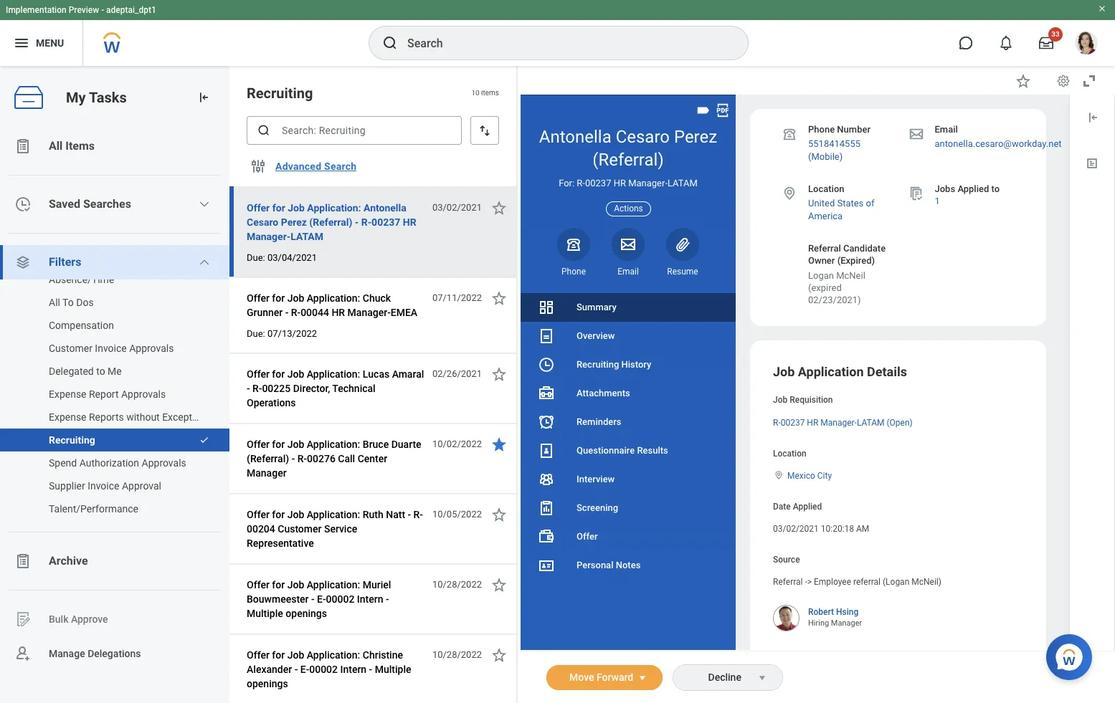Task type: locate. For each thing, give the bounding box(es) containing it.
7 for from the top
[[272, 650, 285, 661]]

1 horizontal spatial (referral)
[[309, 217, 352, 228]]

email for email antonella.cesaro@workday.net
[[935, 124, 958, 135]]

1 horizontal spatial applied
[[958, 184, 989, 194]]

list
[[0, 129, 229, 671], [0, 268, 229, 521], [521, 293, 736, 580]]

phone
[[808, 124, 835, 135], [561, 267, 586, 277]]

‎- inside offer for job application: antonella cesaro perez (referral) ‎- r-00237 hr manager-latam
[[355, 217, 359, 228]]

email
[[935, 124, 958, 135], [618, 267, 639, 277]]

1 due: from the top
[[247, 252, 265, 263]]

latam inside offer for job application: antonella cesaro perez (referral) ‎- r-00237 hr manager-latam
[[291, 231, 323, 242]]

0 vertical spatial referral
[[808, 243, 841, 254]]

1 horizontal spatial cesaro
[[616, 127, 670, 147]]

results
[[637, 445, 668, 456]]

0 vertical spatial transformation import image
[[196, 90, 211, 105]]

for:
[[559, 178, 575, 189]]

3 star image from the top
[[491, 506, 508, 524]]

star image left the gear "image"
[[1015, 72, 1032, 90]]

03/02/2021 inside the item list element
[[432, 202, 482, 213]]

1 all from the top
[[49, 139, 63, 153]]

1 horizontal spatial antonella
[[539, 127, 611, 147]]

expense up recruiting button
[[49, 412, 86, 423]]

‎- for offer for job application: muriel bouwmeester ‎- e-00002 intern - multiple openings
[[311, 594, 315, 605]]

1 horizontal spatial customer
[[278, 524, 322, 535]]

0 vertical spatial e-
[[317, 594, 326, 605]]

0 vertical spatial due:
[[247, 252, 265, 263]]

2 horizontal spatial 00237
[[781, 418, 805, 428]]

personal notes image
[[538, 557, 555, 574]]

- inside menu banner
[[101, 5, 104, 15]]

2 vertical spatial approvals
[[142, 458, 186, 469]]

expense down delegated
[[49, 389, 86, 400]]

email down mail image
[[618, 267, 639, 277]]

0 vertical spatial approvals
[[129, 343, 174, 354]]

manager- down "chuck"
[[347, 307, 391, 318]]

10/02/2022
[[432, 439, 482, 450]]

offer inside offer for job application: lucas amaral ‎- r-00225 director, technical operations
[[247, 369, 270, 380]]

1 horizontal spatial 03/02/2021
[[773, 524, 819, 534]]

1 vertical spatial e-
[[300, 664, 309, 676]]

check image
[[199, 435, 209, 445]]

0 horizontal spatial 00237
[[372, 217, 400, 228]]

1 vertical spatial 00002
[[309, 664, 338, 676]]

application: down search
[[307, 202, 361, 214]]

4 for from the top
[[272, 439, 285, 450]]

caret down image
[[754, 673, 771, 684]]

1 button
[[935, 195, 942, 208]]

0 vertical spatial location
[[808, 184, 844, 194]]

source element
[[773, 569, 942, 588]]

10
[[471, 89, 479, 97]]

1 vertical spatial latam
[[291, 231, 323, 242]]

gear image
[[1056, 74, 1071, 88]]

2 vertical spatial 00237
[[781, 418, 805, 428]]

phone image left 5518414555
[[782, 126, 797, 142]]

for: r-00237 hr manager-latam
[[559, 178, 698, 189]]

expense
[[49, 389, 86, 400], [49, 412, 86, 423]]

Search: Recruiting text field
[[247, 116, 462, 145]]

4 star image from the top
[[491, 577, 508, 594]]

without
[[126, 412, 160, 423]]

talent/performance button
[[0, 498, 215, 521]]

‎- inside offer for job application: chuck grunner ‎- r-00044 hr manager-emea
[[285, 307, 289, 318]]

history
[[621, 359, 651, 370]]

application: inside offer for job application: bruce duarte (referral) ‎- r-00276 call center manager
[[307, 439, 360, 450]]

0 vertical spatial 00237
[[585, 178, 611, 189]]

0 horizontal spatial cesaro
[[247, 217, 278, 228]]

star image
[[491, 199, 508, 217], [491, 366, 508, 383], [491, 506, 508, 524], [491, 577, 508, 594], [491, 647, 508, 664]]

cesaro up due: 03/04/2021
[[247, 217, 278, 228]]

offer up alexander
[[247, 650, 270, 661]]

e- for bouwmeester
[[317, 594, 326, 605]]

5518414555
[[808, 139, 861, 149]]

requisition
[[790, 395, 833, 406]]

‎- up due: 07/13/2022
[[285, 307, 289, 318]]

- left employee
[[805, 577, 807, 587]]

job inside the offer for job application: ruth natt ‎- r- 00204 customer service representative
[[287, 509, 304, 521]]

1 horizontal spatial multiple
[[375, 664, 411, 676]]

(referral)
[[593, 150, 664, 170], [309, 217, 352, 228], [247, 453, 289, 465]]

actions button
[[606, 201, 651, 217]]

intern inside offer for job application: muriel bouwmeester ‎- e-00002 intern - multiple openings
[[357, 594, 383, 605]]

expense for expense report approvals
[[49, 389, 86, 400]]

multiple inside offer for job application: muriel bouwmeester ‎- e-00002 intern - multiple openings
[[247, 608, 283, 620]]

1 vertical spatial (referral)
[[309, 217, 352, 228]]

application: inside offer for job application: chuck grunner ‎- r-00044 hr manager-emea
[[307, 293, 360, 304]]

offer for offer for job application: lucas amaral ‎- r-00225 director, technical operations
[[247, 369, 270, 380]]

03/02/2021 inside "date applied" element
[[773, 524, 819, 534]]

‎- inside offer for job application: bruce duarte (referral) ‎- r-00276 call center manager
[[292, 453, 295, 465]]

offer image
[[538, 529, 555, 546]]

multiple
[[247, 608, 283, 620], [375, 664, 411, 676]]

0 horizontal spatial applied
[[793, 502, 822, 512]]

location for location
[[773, 449, 807, 459]]

(expired)
[[837, 255, 875, 266]]

summary link
[[521, 293, 736, 322]]

1 horizontal spatial to
[[991, 184, 1000, 194]]

job down 'advanced'
[[288, 202, 305, 214]]

‎- for offer for job application: chuck grunner ‎- r-00044 hr manager-emea
[[285, 307, 289, 318]]

offer up 00225
[[247, 369, 270, 380]]

phone image inside phone popup button
[[564, 236, 584, 253]]

1 vertical spatial expense
[[49, 412, 86, 423]]

multiple inside offer for job application: christine alexander ‎- e-00002 intern - multiple openings
[[375, 664, 411, 676]]

‎- down search
[[355, 217, 359, 228]]

0 horizontal spatial 03/02/2021
[[432, 202, 482, 213]]

perspective image
[[14, 254, 32, 271]]

saved searches
[[49, 197, 131, 211]]

2 vertical spatial star image
[[491, 436, 508, 453]]

notes
[[616, 560, 641, 571]]

approvals up without
[[121, 389, 166, 400]]

to left me
[[96, 366, 105, 377]]

all for all to dos
[[49, 297, 60, 308]]

00002 inside offer for job application: christine alexander ‎- e-00002 intern - multiple openings
[[309, 664, 338, 676]]

recruiting up spend
[[49, 435, 95, 446]]

star image right 10/02/2022
[[491, 436, 508, 453]]

openings for bouwmeester
[[286, 608, 327, 620]]

offer for job application: ruth natt ‎- r- 00204 customer service representative button
[[247, 506, 425, 552]]

1 horizontal spatial phone
[[808, 124, 835, 135]]

all for all items
[[49, 139, 63, 153]]

- down the muriel
[[386, 594, 389, 605]]

(referral) inside offer for job application: antonella cesaro perez (referral) ‎- r-00237 hr manager-latam
[[309, 217, 352, 228]]

application: inside offer for job application: antonella cesaro perez (referral) ‎- r-00237 hr manager-latam
[[307, 202, 361, 214]]

hiring manager
[[808, 619, 862, 628]]

1 vertical spatial cesaro
[[247, 217, 278, 228]]

bulk
[[49, 614, 68, 625]]

interview
[[577, 474, 615, 485]]

my tasks element
[[0, 66, 229, 703]]

for inside offer for job application: muriel bouwmeester ‎- e-00002 intern - multiple openings
[[272, 579, 285, 591]]

1 vertical spatial star image
[[491, 290, 508, 307]]

job
[[288, 202, 305, 214], [287, 293, 304, 304], [773, 365, 795, 380], [287, 369, 304, 380], [773, 395, 788, 406], [287, 439, 304, 450], [287, 509, 304, 521], [287, 579, 304, 591], [287, 650, 304, 661]]

manager down hsing
[[831, 619, 862, 628]]

invoice for approval
[[88, 480, 119, 492]]

for down operations
[[272, 439, 285, 450]]

1 10/28/2022 from the top
[[432, 579, 482, 590]]

offer inside offer for job application: chuck grunner ‎- r-00044 hr manager-emea
[[247, 293, 270, 304]]

approval
[[122, 480, 161, 492]]

invoice up delegated to me button
[[95, 343, 127, 354]]

referral inside referral candidate owner (expired) logan mcneil (expired 02/23/2021)
[[808, 243, 841, 254]]

for
[[272, 202, 285, 214], [272, 293, 285, 304], [272, 369, 285, 380], [272, 439, 285, 450], [272, 509, 285, 521], [272, 579, 285, 591], [272, 650, 285, 661]]

‎- for offer for job application: ruth natt ‎- r- 00204 customer service representative
[[408, 509, 411, 521]]

for for offer for job application: christine alexander ‎- e-00002 intern - multiple openings
[[272, 650, 285, 661]]

1 vertical spatial invoice
[[88, 480, 119, 492]]

intern for christine
[[340, 664, 367, 676]]

amaral
[[392, 369, 424, 380]]

offer inside offer for job application: bruce duarte (referral) ‎- r-00276 call center manager
[[247, 439, 270, 450]]

perez inside antonella cesaro perez (referral)
[[674, 127, 717, 147]]

for inside offer for job application: chuck grunner ‎- r-00044 hr manager-emea
[[272, 293, 285, 304]]

details
[[867, 365, 907, 380]]

offer inside the offer for job application: ruth natt ‎- r- 00204 customer service representative
[[247, 509, 270, 521]]

move forward
[[569, 672, 633, 683]]

reminders
[[577, 417, 621, 427]]

2 due: from the top
[[247, 328, 265, 339]]

job up director,
[[287, 369, 304, 380]]

‎- inside offer for job application: muriel bouwmeester ‎- e-00002 intern - multiple openings
[[311, 594, 315, 605]]

0 vertical spatial antonella
[[539, 127, 611, 147]]

job inside offer for job application: bruce duarte (referral) ‎- r-00276 call center manager
[[287, 439, 304, 450]]

location inside location united states of america
[[808, 184, 844, 194]]

chevron down image
[[199, 199, 210, 210]]

2 horizontal spatial (referral)
[[593, 150, 664, 170]]

referral left >
[[773, 577, 803, 587]]

phone image
[[782, 126, 797, 142], [564, 236, 584, 253]]

location up location image
[[773, 449, 807, 459]]

1 vertical spatial to
[[96, 366, 105, 377]]

reminders link
[[521, 408, 736, 437]]

1 expense from the top
[[49, 389, 86, 400]]

offer inside offer for job application: muriel bouwmeester ‎- e-00002 intern - multiple openings
[[247, 579, 270, 591]]

for up grunner
[[272, 293, 285, 304]]

0 vertical spatial applied
[[958, 184, 989, 194]]

clipboard image
[[14, 553, 32, 570]]

item list element
[[229, 66, 518, 703]]

expense report approvals
[[49, 389, 166, 400]]

application: left the christine
[[307, 650, 360, 661]]

‎- for offer for job application: lucas amaral ‎- r-00225 director, technical operations
[[247, 383, 250, 394]]

0 vertical spatial manager
[[247, 468, 287, 479]]

0 vertical spatial all
[[49, 139, 63, 153]]

applied inside 'jobs applied to 1'
[[958, 184, 989, 194]]

Search Workday  search field
[[407, 27, 719, 59]]

recruiting inside the item list element
[[247, 85, 313, 102]]

2 10/28/2022 from the top
[[432, 650, 482, 660]]

location up united
[[808, 184, 844, 194]]

center
[[358, 453, 387, 465]]

antonella.cesaro@workday.net
[[935, 139, 1062, 149]]

expense reports without exceptions button
[[0, 406, 215, 429]]

0 vertical spatial multiple
[[247, 608, 283, 620]]

job inside offer for job application: antonella cesaro perez (referral) ‎- r-00237 hr manager-latam
[[288, 202, 305, 214]]

0 vertical spatial openings
[[286, 608, 327, 620]]

2 expense from the top
[[49, 412, 86, 423]]

offer up grunner
[[247, 293, 270, 304]]

00002 right bouwmeester
[[326, 594, 355, 605]]

offer down operations
[[247, 439, 270, 450]]

for up alexander
[[272, 650, 285, 661]]

5 for from the top
[[272, 509, 285, 521]]

0 vertical spatial star image
[[1015, 72, 1032, 90]]

1 vertical spatial location
[[773, 449, 807, 459]]

robert
[[808, 607, 834, 618]]

transformation import image
[[196, 90, 211, 105], [1086, 110, 1100, 125]]

manager inside offer for job application: bruce duarte (referral) ‎- r-00276 call center manager
[[247, 468, 287, 479]]

1 vertical spatial multiple
[[375, 664, 411, 676]]

all inside button
[[49, 139, 63, 153]]

for inside offer for job application: bruce duarte (referral) ‎- r-00276 call center manager
[[272, 439, 285, 450]]

due: down grunner
[[247, 328, 265, 339]]

job for offer for job application: muriel bouwmeester ‎- e-00002 intern - multiple openings
[[287, 579, 304, 591]]

offer up personal
[[577, 531, 598, 542]]

for up 00225
[[272, 369, 285, 380]]

director,
[[293, 383, 330, 394]]

customer
[[49, 343, 92, 354], [278, 524, 322, 535]]

(referral) inside offer for job application: bruce duarte (referral) ‎- r-00276 call center manager
[[247, 453, 289, 465]]

1 horizontal spatial manager
[[831, 619, 862, 628]]

openings inside offer for job application: christine alexander ‎- e-00002 intern - multiple openings
[[247, 678, 288, 690]]

latam up 03/04/2021
[[291, 231, 323, 242]]

offer inside navigation pane region
[[577, 531, 598, 542]]

supplier invoice approval button
[[0, 475, 215, 498]]

1 vertical spatial 00237
[[372, 217, 400, 228]]

for down 'advanced'
[[272, 202, 285, 214]]

offer for offer for job application: bruce duarte (referral) ‎- r-00276 call center manager
[[247, 439, 270, 450]]

due: 07/13/2022
[[247, 328, 317, 339]]

offer inside offer for job application: antonella cesaro perez (referral) ‎- r-00237 hr manager-latam
[[247, 202, 270, 214]]

- down the christine
[[369, 664, 372, 676]]

search image
[[382, 34, 399, 52]]

1 vertical spatial antonella
[[364, 202, 406, 214]]

1 vertical spatial applied
[[793, 502, 822, 512]]

recruiting down overview
[[577, 359, 619, 370]]

r- inside navigation pane region
[[577, 178, 585, 189]]

0 horizontal spatial antonella
[[364, 202, 406, 214]]

job up representative
[[287, 509, 304, 521]]

job up 00044
[[287, 293, 304, 304]]

1 vertical spatial customer
[[278, 524, 322, 535]]

job inside offer for job application: chuck grunner ‎- r-00044 hr manager-emea
[[287, 293, 304, 304]]

0 horizontal spatial phone
[[561, 267, 586, 277]]

mexico city
[[787, 471, 832, 481]]

filters
[[49, 255, 81, 269]]

1 vertical spatial phone image
[[564, 236, 584, 253]]

referral up owner
[[808, 243, 841, 254]]

star image
[[1015, 72, 1032, 90], [491, 290, 508, 307], [491, 436, 508, 453]]

offer for job application: muriel bouwmeester ‎- e-00002 intern - multiple openings
[[247, 579, 391, 620]]

openings inside offer for job application: muriel bouwmeester ‎- e-00002 intern - multiple openings
[[286, 608, 327, 620]]

03/02/2021 for 03/02/2021
[[432, 202, 482, 213]]

clipboard image
[[14, 138, 32, 155]]

forward
[[597, 672, 633, 683]]

1 vertical spatial 03/02/2021
[[773, 524, 819, 534]]

expense for expense reports without exceptions
[[49, 412, 86, 423]]

delegated to me button
[[0, 360, 215, 383]]

representative
[[247, 538, 314, 549]]

all left "items"
[[49, 139, 63, 153]]

offer inside offer for job application: christine alexander ‎- e-00002 intern - multiple openings
[[247, 650, 270, 661]]

intern down the muriel
[[357, 594, 383, 605]]

referral inside source element
[[773, 577, 803, 587]]

attachments link
[[521, 379, 736, 408]]

application: inside offer for job application: christine alexander ‎- e-00002 intern - multiple openings
[[307, 650, 360, 661]]

for inside offer for job application: lucas amaral ‎- r-00225 director, technical operations
[[272, 369, 285, 380]]

03/02/2021 for 03/02/2021 10:20:18 am
[[773, 524, 819, 534]]

5 star image from the top
[[491, 647, 508, 664]]

33
[[1051, 30, 1060, 38]]

manager-
[[628, 178, 668, 189], [247, 231, 291, 242], [347, 307, 391, 318], [821, 418, 857, 428]]

applied right jobs on the right top
[[958, 184, 989, 194]]

email inside email antonella.cesaro@workday.net
[[935, 124, 958, 135]]

1 vertical spatial perez
[[281, 217, 307, 228]]

search
[[324, 161, 357, 172]]

interview image
[[538, 471, 555, 488]]

application: up technical
[[307, 369, 360, 380]]

1 horizontal spatial referral
[[808, 243, 841, 254]]

r- inside offer for job application: bruce duarte (referral) ‎- r-00276 call center manager
[[297, 453, 307, 465]]

10/28/2022
[[432, 579, 482, 590], [432, 650, 482, 660]]

openings down bouwmeester
[[286, 608, 327, 620]]

(referral) up 03/04/2021
[[309, 217, 352, 228]]

perez
[[674, 127, 717, 147], [281, 217, 307, 228]]

clock check image
[[14, 196, 32, 213]]

multiple down the christine
[[375, 664, 411, 676]]

resume button
[[666, 228, 699, 278]]

e- right alexander
[[300, 664, 309, 676]]

application: inside offer for job application: muriel bouwmeester ‎- e-00002 intern - multiple openings
[[307, 579, 360, 591]]

(referral) up for: r-00237 hr manager-latam
[[593, 150, 664, 170]]

application: for christine
[[307, 650, 360, 661]]

‎- inside offer for job application: lucas amaral ‎- r-00225 director, technical operations
[[247, 383, 250, 394]]

manager- up actions
[[628, 178, 668, 189]]

00002 inside offer for job application: muriel bouwmeester ‎- e-00002 intern - multiple openings
[[326, 594, 355, 605]]

‎- inside the offer for job application: ruth natt ‎- r- 00204 customer service representative
[[408, 509, 411, 521]]

job down operations
[[287, 439, 304, 450]]

openings down alexander
[[247, 678, 288, 690]]

for up bouwmeester
[[272, 579, 285, 591]]

delegated to me
[[49, 366, 122, 377]]

0 vertical spatial cesaro
[[616, 127, 670, 147]]

1 vertical spatial all
[[49, 297, 60, 308]]

1 horizontal spatial e-
[[317, 594, 326, 605]]

application: for antonella
[[307, 202, 361, 214]]

intern inside offer for job application: christine alexander ‎- e-00002 intern - multiple openings
[[340, 664, 367, 676]]

date applied element
[[773, 516, 869, 535]]

recruiting inside navigation pane region
[[577, 359, 619, 370]]

- right preview
[[101, 5, 104, 15]]

job left requisition
[[773, 395, 788, 406]]

phone inside phone number 5518414555 (mobile)
[[808, 124, 835, 135]]

my
[[66, 89, 86, 106]]

due:
[[247, 252, 265, 263], [247, 328, 265, 339]]

offer for offer
[[577, 531, 598, 542]]

intern for muriel
[[357, 594, 383, 605]]

hr inside offer for job application: antonella cesaro perez (referral) ‎- r-00237 hr manager-latam
[[403, 217, 416, 228]]

2 horizontal spatial recruiting
[[577, 359, 619, 370]]

1 horizontal spatial transformation import image
[[1086, 110, 1100, 125]]

cesaro up for: r-00237 hr manager-latam
[[616, 127, 670, 147]]

due: left 03/04/2021
[[247, 252, 265, 263]]

2 all from the top
[[49, 297, 60, 308]]

for inside offer for job application: antonella cesaro perez (referral) ‎- r-00237 hr manager-latam
[[272, 202, 285, 214]]

application: up 00044
[[307, 293, 360, 304]]

latam inside navigation pane region
[[668, 178, 698, 189]]

offer up 00204
[[247, 509, 270, 521]]

applied for jobs
[[958, 184, 989, 194]]

applied up "date applied" element at the right bottom of the page
[[793, 502, 822, 512]]

approvals down compensation button
[[129, 343, 174, 354]]

job for offer for job application: christine alexander ‎- e-00002 intern - multiple openings
[[287, 650, 304, 661]]

offer for job application: antonella cesaro perez (referral) ‎- r-00237 hr manager-latam button
[[247, 199, 425, 245]]

application: inside offer for job application: lucas amaral ‎- r-00225 director, technical operations
[[307, 369, 360, 380]]

0 vertical spatial phone
[[808, 124, 835, 135]]

2 star image from the top
[[491, 366, 508, 383]]

job up alexander
[[287, 650, 304, 661]]

1 vertical spatial intern
[[340, 664, 367, 676]]

0 horizontal spatial (referral)
[[247, 453, 289, 465]]

00002 right alexander
[[309, 664, 338, 676]]

job inside offer for job application: christine alexander ‎- e-00002 intern - multiple openings
[[287, 650, 304, 661]]

0 horizontal spatial customer
[[49, 343, 92, 354]]

manager up 00204
[[247, 468, 287, 479]]

1 for from the top
[[272, 202, 285, 214]]

for up 00204
[[272, 509, 285, 521]]

10/28/2022 for offer for job application: muriel bouwmeester ‎- e-00002 intern - multiple openings
[[432, 579, 482, 590]]

‎- right natt on the bottom of the page
[[408, 509, 411, 521]]

advanced
[[275, 161, 321, 172]]

latam left (open)
[[857, 418, 885, 428]]

application: up 00276
[[307, 439, 360, 450]]

2 vertical spatial (referral)
[[247, 453, 289, 465]]

0 vertical spatial intern
[[357, 594, 383, 605]]

1 horizontal spatial phone image
[[782, 126, 797, 142]]

0 vertical spatial 10/28/2022
[[432, 579, 482, 590]]

0 vertical spatial invoice
[[95, 343, 127, 354]]

referral candidate owner (expired) logan mcneil (expired 02/23/2021)
[[808, 243, 886, 306]]

interview link
[[521, 465, 736, 494]]

cesaro
[[616, 127, 670, 147], [247, 217, 278, 228]]

job inside offer for job application: muriel bouwmeester ‎- e-00002 intern - multiple openings
[[287, 579, 304, 591]]

phone image up phone antonella cesaro perez (referral) element in the top of the page
[[564, 236, 584, 253]]

1 horizontal spatial perez
[[674, 127, 717, 147]]

1 vertical spatial phone
[[561, 267, 586, 277]]

0 horizontal spatial recruiting
[[49, 435, 95, 446]]

expense reports without exceptions
[[49, 412, 211, 423]]

personal notes
[[577, 560, 641, 571]]

job for offer for job application: ruth natt ‎- r- 00204 customer service representative
[[287, 509, 304, 521]]

0 horizontal spatial location
[[773, 449, 807, 459]]

manager- up due: 03/04/2021
[[247, 231, 291, 242]]

offer up bouwmeester
[[247, 579, 270, 591]]

recruiting up search icon on the left of page
[[247, 85, 313, 102]]

for for offer for job application: lucas amaral ‎- r-00225 director, technical operations
[[272, 369, 285, 380]]

job inside offer for job application: lucas amaral ‎- r-00225 director, technical operations
[[287, 369, 304, 380]]

view printable version (pdf) image
[[715, 103, 731, 118]]

application: left the muriel
[[307, 579, 360, 591]]

latam up upload clip image on the top of page
[[668, 178, 698, 189]]

multiple down bouwmeester
[[247, 608, 283, 620]]

1 vertical spatial email
[[618, 267, 639, 277]]

invoice down spend authorization approvals button
[[88, 480, 119, 492]]

(referral) inside antonella cesaro perez (referral)
[[593, 150, 664, 170]]

‎-
[[355, 217, 359, 228], [285, 307, 289, 318], [247, 383, 250, 394], [292, 453, 295, 465], [408, 509, 411, 521], [311, 594, 315, 605], [294, 664, 298, 676]]

6 for from the top
[[272, 579, 285, 591]]

1 horizontal spatial 00237
[[585, 178, 611, 189]]

call
[[338, 453, 355, 465]]

2 for from the top
[[272, 293, 285, 304]]

tag image
[[696, 103, 711, 118]]

implementation preview -   adeptai_dpt1
[[6, 5, 156, 15]]

0 horizontal spatial multiple
[[247, 608, 283, 620]]

offer for job application: ruth natt ‎- r- 00204 customer service representative
[[247, 509, 423, 549]]

0 horizontal spatial e-
[[300, 664, 309, 676]]

perez down tag icon on the right top
[[674, 127, 717, 147]]

0 horizontal spatial referral
[[773, 577, 803, 587]]

phone up summary
[[561, 267, 586, 277]]

‎- left 00276
[[292, 453, 295, 465]]

‎- right alexander
[[294, 664, 298, 676]]

phone antonella cesaro perez (referral) element
[[557, 266, 590, 278]]

questionnaire results
[[577, 445, 668, 456]]

for inside the offer for job application: ruth natt ‎- r- 00204 customer service representative
[[272, 509, 285, 521]]

phone up 5518414555
[[808, 124, 835, 135]]

offer for job application: chuck grunner ‎- r-00044 hr manager-emea
[[247, 293, 417, 318]]

upload clip image
[[674, 236, 691, 253]]

overview image
[[538, 328, 555, 345]]

‎- for offer for job application: christine alexander ‎- e-00002 intern - multiple openings
[[294, 664, 298, 676]]

jobs
[[935, 184, 955, 194]]

to down antonella.cesaro@workday.net
[[991, 184, 1000, 194]]

rename image
[[14, 611, 32, 628]]

phone inside phone antonella cesaro perez (referral) element
[[561, 267, 586, 277]]

mail image
[[620, 236, 637, 253]]

1 horizontal spatial recruiting
[[247, 85, 313, 102]]

operations
[[247, 397, 296, 409]]

e- inside offer for job application: christine alexander ‎- e-00002 intern - multiple openings
[[300, 664, 309, 676]]

decline button
[[674, 665, 754, 691]]

00002 for bouwmeester
[[326, 594, 355, 605]]

recruiting
[[247, 85, 313, 102], [577, 359, 619, 370], [49, 435, 95, 446]]

chuck
[[363, 293, 391, 304]]

1 horizontal spatial email
[[935, 124, 958, 135]]

0 vertical spatial 00002
[[326, 594, 355, 605]]

0 vertical spatial to
[[991, 184, 1000, 194]]

1 vertical spatial referral
[[773, 577, 803, 587]]

profile logan mcneil image
[[1075, 32, 1098, 57]]

r- inside the offer for job application: ruth natt ‎- r- 00204 customer service representative
[[414, 509, 423, 521]]

star image for offer for job application: lucas amaral ‎- r-00225 director, technical operations
[[491, 366, 508, 383]]

0 vertical spatial latam
[[668, 178, 698, 189]]

phone for phone
[[561, 267, 586, 277]]

>
[[807, 577, 812, 587]]

0 vertical spatial 03/02/2021
[[432, 202, 482, 213]]

star image for offer for job application: muriel bouwmeester ‎- e-00002 intern - multiple openings
[[491, 577, 508, 594]]

all left to on the left
[[49, 297, 60, 308]]

compensation button
[[0, 314, 215, 337]]

3 for from the top
[[272, 369, 285, 380]]

all inside 'button'
[[49, 297, 60, 308]]

2 horizontal spatial latam
[[857, 418, 885, 428]]

0 vertical spatial customer
[[49, 343, 92, 354]]

1 vertical spatial approvals
[[121, 389, 166, 400]]

manager- inside offer for job application: chuck grunner ‎- r-00044 hr manager-emea
[[347, 307, 391, 318]]

approvals up "approval"
[[142, 458, 186, 469]]

0 vertical spatial phone image
[[782, 126, 797, 142]]

0 horizontal spatial latam
[[291, 231, 323, 242]]

overview link
[[521, 322, 736, 351]]

application: for muriel
[[307, 579, 360, 591]]

‎- inside offer for job application: christine alexander ‎- e-00002 intern - multiple openings
[[294, 664, 298, 676]]

1 vertical spatial 10/28/2022
[[432, 650, 482, 660]]

0 horizontal spatial to
[[96, 366, 105, 377]]

1 horizontal spatial latam
[[668, 178, 698, 189]]

0 horizontal spatial email
[[618, 267, 639, 277]]

e- inside offer for job application: muriel bouwmeester ‎- e-00002 intern - multiple openings
[[317, 594, 326, 605]]

offer for job application: antonella cesaro perez (referral) ‎- r-00237 hr manager-latam
[[247, 202, 416, 242]]

customer up delegated
[[49, 343, 92, 354]]

star image right 07/11/2022
[[491, 290, 508, 307]]

‎- right bouwmeester
[[311, 594, 315, 605]]

offer down configure image
[[247, 202, 270, 214]]

for inside offer for job application: christine alexander ‎- e-00002 intern - multiple openings
[[272, 650, 285, 661]]

email inside popup button
[[618, 267, 639, 277]]

email right mail icon
[[935, 124, 958, 135]]

sort image
[[478, 123, 492, 138]]

application: inside the offer for job application: ruth natt ‎- r- 00204 customer service representative
[[307, 509, 360, 521]]

job up bouwmeester
[[287, 579, 304, 591]]

0 vertical spatial email
[[935, 124, 958, 135]]

(referral) left 00276
[[247, 453, 289, 465]]

e- right bouwmeester
[[317, 594, 326, 605]]

location
[[808, 184, 844, 194], [773, 449, 807, 459]]

customer up representative
[[278, 524, 322, 535]]

offer for job application: bruce duarte (referral) ‎- r-00276 call center manager
[[247, 439, 421, 479]]

0 horizontal spatial phone image
[[564, 236, 584, 253]]

1 horizontal spatial location
[[808, 184, 844, 194]]

job for offer for job application: lucas amaral ‎- r-00225 director, technical operations
[[287, 369, 304, 380]]

to
[[62, 297, 74, 308]]

perez up 03/04/2021
[[281, 217, 307, 228]]

0 horizontal spatial transformation import image
[[196, 90, 211, 105]]

‎- up operations
[[247, 383, 250, 394]]

1
[[935, 196, 940, 207]]

application: up 'service'
[[307, 509, 360, 521]]



Task type: describe. For each thing, give the bounding box(es) containing it.
manager- inside navigation pane region
[[628, 178, 668, 189]]

applied for date
[[793, 502, 822, 512]]

all items
[[49, 139, 95, 153]]

mexico city link
[[787, 468, 832, 481]]

10/05/2022
[[432, 509, 482, 520]]

(open)
[[887, 418, 913, 428]]

location image
[[773, 470, 785, 480]]

application: for chuck
[[307, 293, 360, 304]]

referral
[[853, 577, 881, 587]]

r-00237 hr manager-latam (open)
[[773, 418, 913, 428]]

search image
[[257, 123, 271, 138]]

saved
[[49, 197, 80, 211]]

star image for due: 07/13/2022
[[491, 290, 508, 307]]

offer for job application: christine alexander ‎- e-00002 intern - multiple openings button
[[247, 647, 425, 693]]

for for offer for job application: ruth natt ‎- r- 00204 customer service representative
[[272, 509, 285, 521]]

logan mcneil (expired 02/23/2021) link
[[808, 270, 865, 306]]

job for offer for job application: chuck grunner ‎- r-00044 hr manager-emea
[[287, 293, 304, 304]]

attachments image
[[538, 385, 555, 402]]

reports
[[89, 412, 124, 423]]

for for offer for job application: muriel bouwmeester ‎- e-00002 intern - multiple openings
[[272, 579, 285, 591]]

customer inside button
[[49, 343, 92, 354]]

due: for offer for job application: chuck grunner ‎- r-00044 hr manager-emea
[[247, 328, 265, 339]]

of
[[866, 198, 875, 209]]

e- for alexander
[[300, 664, 309, 676]]

r- inside offer for job application: lucas amaral ‎- r-00225 director, technical operations
[[252, 383, 262, 394]]

(logan
[[883, 577, 910, 587]]

hr inside navigation pane region
[[614, 178, 626, 189]]

1 vertical spatial transformation import image
[[1086, 110, 1100, 125]]

recruiting history link
[[521, 351, 736, 379]]

application: for bruce
[[307, 439, 360, 450]]

hr inside offer for job application: chuck grunner ‎- r-00044 hr manager-emea
[[332, 307, 345, 318]]

menu button
[[0, 20, 83, 66]]

application
[[798, 365, 864, 380]]

city
[[817, 471, 832, 481]]

00237 inside offer for job application: antonella cesaro perez (referral) ‎- r-00237 hr manager-latam
[[372, 217, 400, 228]]

02/23/2021)
[[808, 295, 861, 306]]

recruiting inside button
[[49, 435, 95, 446]]

move
[[569, 672, 594, 683]]

- inside source element
[[805, 577, 807, 587]]

customer invoice approvals
[[49, 343, 174, 354]]

invoice for approvals
[[95, 343, 127, 354]]

united
[[808, 198, 835, 209]]

email for email
[[618, 267, 639, 277]]

for for offer for job application: antonella cesaro perez (referral) ‎- r-00237 hr manager-latam
[[272, 202, 285, 214]]

job application details
[[773, 365, 907, 380]]

candidate
[[843, 243, 886, 254]]

configure image
[[250, 158, 267, 175]]

source
[[773, 555, 800, 565]]

cesaro inside offer for job application: antonella cesaro perez (referral) ‎- r-00237 hr manager-latam
[[247, 217, 278, 228]]

supplier
[[49, 480, 85, 492]]

saved searches button
[[0, 187, 229, 222]]

offer link
[[521, 523, 736, 552]]

items
[[65, 139, 95, 153]]

offer for offer for job application: antonella cesaro perez (referral) ‎- r-00237 hr manager-latam
[[247, 202, 270, 214]]

screening image
[[538, 500, 555, 517]]

email antonella cesaro perez (referral) element
[[612, 266, 645, 278]]

recruiting history image
[[538, 356, 555, 374]]

muriel
[[363, 579, 391, 591]]

service
[[324, 524, 357, 535]]

email antonella.cesaro@workday.net
[[935, 124, 1062, 149]]

user plus image
[[14, 645, 32, 663]]

offer for offer for job application: muriel bouwmeester ‎- e-00002 intern - multiple openings
[[247, 579, 270, 591]]

list containing absence/time
[[0, 268, 229, 521]]

robert hsing
[[808, 607, 859, 618]]

job up job requisition
[[773, 365, 795, 380]]

natt
[[386, 509, 405, 521]]

2 vertical spatial latam
[[857, 418, 885, 428]]

menu
[[36, 37, 64, 48]]

employee
[[814, 577, 851, 587]]

list containing summary
[[521, 293, 736, 580]]

adeptai_dpt1
[[106, 5, 156, 15]]

bulk approve link
[[0, 602, 229, 637]]

application: for ruth
[[307, 509, 360, 521]]

chevron down image
[[199, 257, 210, 268]]

star image for offer for job application: ruth natt ‎- r- 00204 customer service representative
[[491, 506, 508, 524]]

attachments
[[577, 388, 630, 399]]

antonella cesaro perez (referral)
[[539, 127, 717, 170]]

r-00237 hr manager-latam (open) link
[[773, 415, 913, 428]]

all to dos
[[49, 297, 94, 308]]

cesaro inside antonella cesaro perez (referral)
[[616, 127, 670, 147]]

for for offer for job application: chuck grunner ‎- r-00044 hr manager-emea
[[272, 293, 285, 304]]

inbox large image
[[1039, 36, 1053, 50]]

manager- inside offer for job application: antonella cesaro perez (referral) ‎- r-00237 hr manager-latam
[[247, 231, 291, 242]]

screening
[[577, 503, 618, 514]]

resume antonella cesaro perez (referral) element
[[666, 266, 699, 278]]

spend
[[49, 458, 77, 469]]

1 vertical spatial manager
[[831, 619, 862, 628]]

antonella.cesaro@workday.net link
[[935, 139, 1062, 149]]

dos
[[76, 297, 94, 308]]

star image for offer for job application: christine alexander ‎- e-00002 intern - multiple openings
[[491, 647, 508, 664]]

07/11/2022
[[432, 293, 482, 303]]

summary image
[[538, 299, 555, 316]]

offer for job application: christine alexander ‎- e-00002 intern - multiple openings
[[247, 650, 411, 690]]

application: for lucas
[[307, 369, 360, 380]]

openings for alexander
[[247, 678, 288, 690]]

all to dos button
[[0, 291, 215, 314]]

job requisition
[[773, 395, 833, 406]]

r- inside offer for job application: antonella cesaro perez (referral) ‎- r-00237 hr manager-latam
[[361, 217, 372, 228]]

star image for 10/02/2022
[[491, 436, 508, 453]]

multiple for offer for job application: muriel bouwmeester ‎- e-00002 intern - multiple openings
[[247, 608, 283, 620]]

grunner
[[247, 307, 283, 318]]

offer for job application: bruce duarte (referral) ‎- r-00276 call center manager button
[[247, 436, 425, 482]]

offer for job application: lucas amaral ‎- r-00225 director, technical operations button
[[247, 366, 425, 412]]

r- inside offer for job application: chuck grunner ‎- r-00044 hr manager-emea
[[291, 307, 301, 318]]

emea
[[391, 307, 417, 318]]

for for offer for job application: bruce duarte (referral) ‎- r-00276 call center manager
[[272, 439, 285, 450]]

menu banner
[[0, 0, 1115, 66]]

mexico
[[787, 471, 815, 481]]

supplier invoice approval
[[49, 480, 161, 492]]

documents check image
[[908, 186, 924, 201]]

location image
[[782, 186, 797, 201]]

summary
[[577, 302, 617, 313]]

phone for phone number 5518414555 (mobile)
[[808, 124, 835, 135]]

owner
[[808, 255, 835, 266]]

justify image
[[13, 34, 30, 52]]

10 items
[[471, 89, 499, 97]]

location for location united states of america
[[808, 184, 844, 194]]

- inside offer for job application: muriel bouwmeester ‎- e-00002 intern - multiple openings
[[386, 594, 389, 605]]

job for offer for job application: antonella cesaro perez (referral) ‎- r-00237 hr manager-latam
[[288, 202, 305, 214]]

00276
[[307, 453, 336, 465]]

offer for offer for job application: chuck grunner ‎- r-00044 hr manager-emea
[[247, 293, 270, 304]]

absence/time
[[49, 274, 114, 285]]

antonella inside offer for job application: antonella cesaro perez (referral) ‎- r-00237 hr manager-latam
[[364, 202, 406, 214]]

bulk approve
[[49, 614, 108, 625]]

to inside 'jobs applied to 1'
[[991, 184, 1000, 194]]

manage delegations
[[49, 648, 141, 659]]

expense report approvals button
[[0, 383, 215, 406]]

navigation pane region
[[521, 95, 736, 703]]

03/02/2021 10:20:18 am
[[773, 524, 869, 534]]

caret down image
[[634, 673, 651, 684]]

00237 inside navigation pane region
[[585, 178, 611, 189]]

states
[[837, 198, 864, 209]]

notifications large image
[[999, 36, 1013, 50]]

10/28/2022 for offer for job application: christine alexander ‎- e-00002 intern - multiple openings
[[432, 650, 482, 660]]

to inside button
[[96, 366, 105, 377]]

multiple for offer for job application: christine alexander ‎- e-00002 intern - multiple openings
[[375, 664, 411, 676]]

manager- down requisition
[[821, 418, 857, 428]]

united states of america link
[[808, 198, 875, 221]]

approvals for spend authorization approvals
[[142, 458, 186, 469]]

america
[[808, 211, 843, 221]]

approvals for expense report approvals
[[121, 389, 166, 400]]

personal notes link
[[521, 552, 736, 580]]

move forward button
[[546, 665, 634, 691]]

compensation
[[49, 320, 114, 331]]

(mobile)
[[808, 151, 843, 162]]

actions
[[614, 203, 643, 214]]

questionnaire results image
[[538, 443, 555, 460]]

offer for job application: chuck grunner ‎- r-00044 hr manager-emea button
[[247, 290, 425, 321]]

referral for referral -> employee referral (logan mcneil)
[[773, 577, 803, 587]]

mail image
[[908, 126, 924, 142]]

antonella inside antonella cesaro perez (referral)
[[539, 127, 611, 147]]

hr inside r-00237 hr manager-latam (open) link
[[807, 418, 818, 428]]

phone button
[[557, 228, 590, 278]]

approvals for customer invoice approvals
[[129, 343, 174, 354]]

offer for offer for job application: ruth natt ‎- r- 00204 customer service representative
[[247, 509, 270, 521]]

customer inside the offer for job application: ruth natt ‎- r- 00204 customer service representative
[[278, 524, 322, 535]]

referral for referral candidate owner (expired) logan mcneil (expired 02/23/2021)
[[808, 243, 841, 254]]

close environment banner image
[[1098, 4, 1107, 13]]

box text image
[[1085, 156, 1099, 171]]

fullscreen image
[[1081, 72, 1098, 90]]

date
[[773, 502, 791, 512]]

list containing all items
[[0, 129, 229, 671]]

- inside offer for job application: christine alexander ‎- e-00002 intern - multiple openings
[[369, 664, 372, 676]]

reminders image
[[538, 414, 555, 431]]

my tasks
[[66, 89, 127, 106]]

due: for offer for job application: antonella cesaro perez (referral) ‎- r-00237 hr manager-latam
[[247, 252, 265, 263]]

perez inside offer for job application: antonella cesaro perez (referral) ‎- r-00237 hr manager-latam
[[281, 217, 307, 228]]

offer for offer for job application: christine alexander ‎- e-00002 intern - multiple openings
[[247, 650, 270, 661]]

manage delegations link
[[0, 637, 229, 671]]

1 star image from the top
[[491, 199, 508, 217]]

talent/performance
[[49, 503, 138, 515]]

00002 for alexander
[[309, 664, 338, 676]]

alexander
[[247, 664, 292, 676]]

referral -> employee referral (logan mcneil)
[[773, 577, 942, 587]]

me
[[108, 366, 122, 377]]

filters button
[[0, 245, 229, 280]]

job for offer for job application: bruce duarte (referral) ‎- r-00276 call center manager
[[287, 439, 304, 450]]



Task type: vqa. For each thing, say whether or not it's contained in the screenshot.
the 'View More ...' inside the "Quarterly Turnover Rates - Ethnicity" element
no



